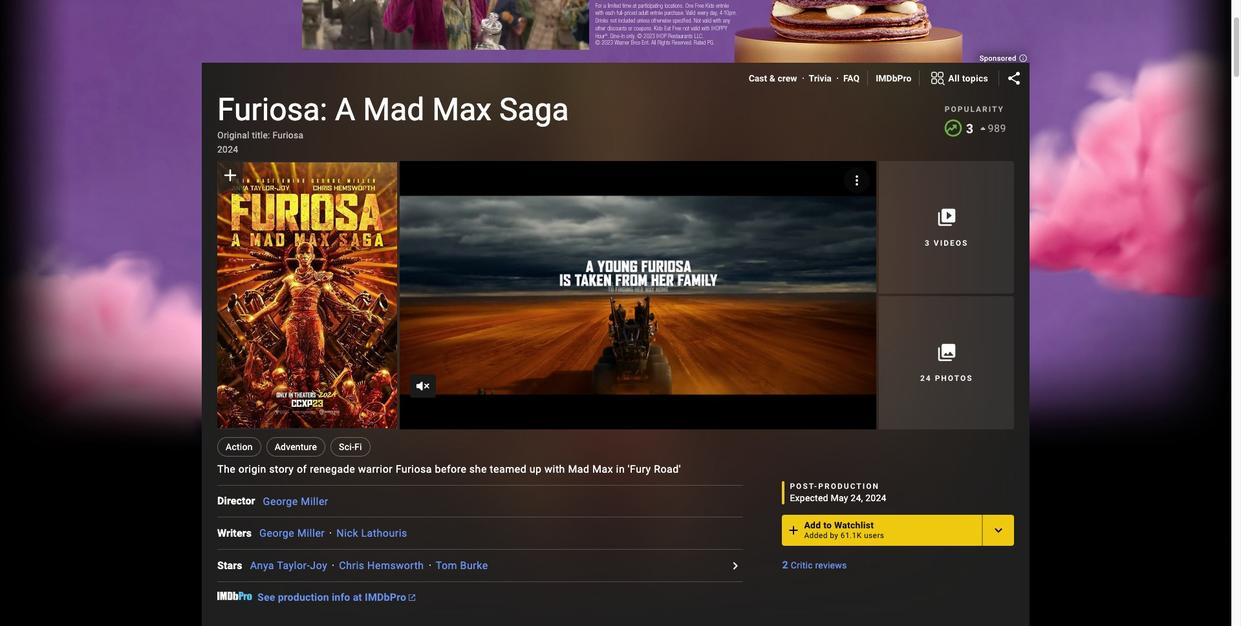 Task type: describe. For each thing, give the bounding box(es) containing it.
tom burke
[[436, 560, 488, 572]]

all topics button
[[921, 68, 999, 89]]

production for info
[[278, 591, 329, 604]]

launch inline image
[[409, 595, 416, 601]]

expected
[[790, 493, 829, 503]]

furiosa: a mad max saga original title: furiosa 2024
[[217, 91, 569, 155]]

hemsworth
[[368, 560, 424, 572]]

3 videos button
[[880, 161, 1015, 294]]

24
[[921, 374, 932, 383]]

warrior
[[358, 463, 393, 475]]

stars button
[[217, 558, 250, 574]]

before
[[435, 463, 467, 475]]

sponsored
[[980, 54, 1019, 63]]

by
[[830, 531, 839, 540]]

nick lathouris button
[[337, 528, 408, 540]]

furiosa:
[[217, 91, 328, 128]]

at
[[353, 591, 362, 604]]

'fury
[[628, 463, 652, 475]]

chris hemsworth button
[[339, 560, 424, 572]]

video autoplay preference image
[[850, 173, 866, 188]]

up
[[530, 463, 542, 475]]

anya
[[250, 560, 274, 572]]

1 horizontal spatial group
[[400, 161, 877, 430]]

add
[[805, 520, 822, 531]]

the origin story of renegade warrior furiosa before she teamed up with mad max in 'fury road' image
[[400, 161, 877, 430]]

crew
[[778, 73, 798, 83]]

sci-fi button
[[331, 437, 371, 457]]

video player application
[[400, 161, 877, 430]]

post-
[[790, 482, 819, 491]]

post-production expected may 24, 2024
[[790, 482, 887, 503]]

may
[[831, 493, 849, 503]]

teamed
[[490, 463, 527, 475]]

the
[[217, 463, 236, 475]]

2024 button
[[217, 143, 238, 156]]

see
[[258, 591, 275, 604]]

tom burke button
[[436, 560, 488, 572]]

0 vertical spatial george miller
[[263, 495, 329, 508]]

faq button
[[844, 72, 860, 85]]

see production info at imdbpro button
[[258, 591, 416, 604]]

sci-
[[339, 442, 355, 452]]

1 vertical spatial george miller button
[[260, 528, 325, 540]]

989
[[989, 122, 1007, 135]]

photos
[[936, 374, 974, 383]]

anya taylor-joy button
[[250, 560, 328, 572]]

reviews
[[816, 560, 847, 571]]

chris
[[339, 560, 365, 572]]

mad inside furiosa: a mad max saga original title: furiosa 2024
[[363, 91, 425, 128]]

taylor-
[[277, 560, 310, 572]]

info
[[332, 591, 350, 604]]

popularity
[[945, 105, 1005, 114]]

2 critic reviews
[[783, 559, 847, 571]]

2
[[783, 559, 789, 571]]

saga
[[500, 91, 569, 128]]

cast & crew
[[749, 73, 798, 83]]

volume off image
[[416, 378, 431, 394]]

story
[[269, 463, 294, 475]]

anya taylor-joy in furiosa: a mad max saga (2024) image
[[217, 162, 398, 428]]

in
[[617, 463, 625, 475]]

original
[[217, 130, 250, 140]]

origin
[[239, 463, 267, 475]]

add image
[[787, 523, 802, 538]]

see full cast and crew element containing writers
[[217, 526, 260, 542]]

watch official trailer element
[[400, 161, 877, 430]]

trivia
[[809, 73, 832, 83]]

&
[[770, 73, 776, 83]]

action
[[226, 442, 253, 452]]

writers
[[217, 527, 252, 540]]

see full cast and crew image
[[728, 558, 744, 574]]

1 vertical spatial furiosa
[[396, 463, 432, 475]]

sci-fi
[[339, 442, 362, 452]]



Task type: locate. For each thing, give the bounding box(es) containing it.
furiosa inside furiosa: a mad max saga original title: furiosa 2024
[[273, 130, 304, 140]]

max
[[432, 91, 492, 128], [593, 463, 614, 475]]

1 vertical spatial george
[[260, 528, 295, 540]]

1 vertical spatial production
[[278, 591, 329, 604]]

max inside furiosa: a mad max saga original title: furiosa 2024
[[432, 91, 492, 128]]

production for expected
[[819, 482, 880, 491]]

3 for 3
[[967, 121, 974, 137]]

burke
[[461, 560, 488, 572]]

furiosa left before
[[396, 463, 432, 475]]

imdbpro button
[[876, 72, 912, 85]]

mad right the a
[[363, 91, 425, 128]]

group
[[400, 161, 877, 430], [217, 161, 398, 430]]

cast & crew button
[[749, 72, 798, 85]]

0 vertical spatial miller
[[301, 495, 329, 508]]

arrow drop up image
[[976, 121, 991, 137]]

with
[[545, 463, 566, 475]]

add to watchlist added by 61.1k users
[[805, 520, 885, 540]]

production inside "post-production expected may 24, 2024"
[[819, 482, 880, 491]]

joy
[[310, 560, 328, 572]]

action button
[[217, 437, 261, 457]]

she
[[470, 463, 487, 475]]

3 for 3 videos
[[925, 239, 931, 248]]

0 horizontal spatial furiosa
[[273, 130, 304, 140]]

george miller up taylor-
[[260, 528, 325, 540]]

george miller down of
[[263, 495, 329, 508]]

nick
[[337, 528, 359, 540]]

add title to another list image
[[991, 523, 1007, 538]]

title:
[[252, 130, 270, 140]]

3 left videos
[[925, 239, 931, 248]]

george miller
[[263, 495, 329, 508], [260, 528, 325, 540]]

0 vertical spatial george miller button
[[263, 495, 329, 508]]

miller down of
[[301, 495, 329, 508]]

production up 24,
[[819, 482, 880, 491]]

2024 down original
[[217, 144, 238, 155]]

1 horizontal spatial mad
[[568, 463, 590, 475]]

0 vertical spatial production
[[819, 482, 880, 491]]

3
[[967, 121, 974, 137], [925, 239, 931, 248]]

sponsored content section
[[0, 0, 1237, 543]]

miller up joy
[[298, 528, 325, 540]]

see production info at imdbpro
[[258, 591, 407, 604]]

all topics
[[949, 73, 989, 83]]

imdbpro
[[876, 73, 912, 83], [365, 591, 407, 604]]

chris hemsworth
[[339, 560, 424, 572]]

3 inside button
[[925, 239, 931, 248]]

trivia button
[[809, 72, 832, 85]]

imdbpro right faq
[[876, 73, 912, 83]]

of
[[297, 463, 307, 475]]

faq
[[844, 73, 860, 83]]

1 vertical spatial 3
[[925, 239, 931, 248]]

2024 inside furiosa: a mad max saga original title: furiosa 2024
[[217, 144, 238, 155]]

mad
[[363, 91, 425, 128], [568, 463, 590, 475]]

added
[[805, 531, 828, 540]]

george down story
[[263, 495, 298, 508]]

2024 right 24,
[[866, 493, 887, 503]]

0 horizontal spatial 3
[[925, 239, 931, 248]]

anya taylor-joy
[[250, 560, 328, 572]]

24,
[[851, 493, 864, 503]]

lathouris
[[361, 528, 408, 540]]

2024
[[217, 144, 238, 155], [866, 493, 887, 503]]

1 horizontal spatial max
[[593, 463, 614, 475]]

0 horizontal spatial group
[[217, 161, 398, 430]]

1 vertical spatial miller
[[298, 528, 325, 540]]

1 horizontal spatial 2024
[[866, 493, 887, 503]]

fi
[[355, 442, 362, 452]]

3 videos
[[925, 239, 969, 248]]

critic
[[791, 560, 813, 571]]

imdbpro left launch inline icon
[[365, 591, 407, 604]]

1 vertical spatial see full cast and crew element
[[217, 526, 260, 542]]

1 horizontal spatial 3
[[967, 121, 974, 137]]

see full cast and crew element
[[217, 494, 263, 509], [217, 526, 260, 542]]

watchlist
[[835, 520, 874, 531]]

1 vertical spatial 2024
[[866, 493, 887, 503]]

miller
[[301, 495, 329, 508], [298, 528, 325, 540]]

george miller button
[[263, 495, 329, 508], [260, 528, 325, 540]]

3 left the arrow drop up image
[[967, 121, 974, 137]]

0 horizontal spatial max
[[432, 91, 492, 128]]

1 horizontal spatial furiosa
[[396, 463, 432, 475]]

users
[[865, 531, 885, 540]]

2 see full cast and crew element from the top
[[217, 526, 260, 542]]

to
[[824, 520, 832, 531]]

2024 inside "post-production expected may 24, 2024"
[[866, 493, 887, 503]]

24 photos
[[921, 374, 974, 383]]

renegade
[[310, 463, 355, 475]]

cast
[[749, 73, 768, 83]]

24 photos button
[[880, 297, 1015, 430]]

all
[[949, 73, 960, 83]]

stars
[[217, 560, 242, 572]]

1 vertical spatial george miller
[[260, 528, 325, 540]]

nick lathouris
[[337, 528, 408, 540]]

the origin story of renegade warrior furiosa before she teamed up with mad max in 'fury road'
[[217, 463, 682, 475]]

0 vertical spatial imdbpro
[[876, 73, 912, 83]]

adventure button
[[266, 437, 326, 457]]

a
[[335, 91, 356, 128]]

0 vertical spatial 2024
[[217, 144, 238, 155]]

george miller button down of
[[263, 495, 329, 508]]

see full cast and crew element containing director
[[217, 494, 263, 509]]

george miller button up taylor-
[[260, 528, 325, 540]]

1 horizontal spatial imdbpro
[[876, 73, 912, 83]]

0 vertical spatial max
[[432, 91, 492, 128]]

topics
[[963, 73, 989, 83]]

61.1k
[[841, 531, 862, 540]]

0 horizontal spatial mad
[[363, 91, 425, 128]]

0 vertical spatial 3
[[967, 121, 974, 137]]

furiosa right title:
[[273, 130, 304, 140]]

0 vertical spatial see full cast and crew element
[[217, 494, 263, 509]]

mad right "with" in the left bottom of the page
[[568, 463, 590, 475]]

videos
[[934, 239, 969, 248]]

0 horizontal spatial imdbpro
[[365, 591, 407, 604]]

0 vertical spatial furiosa
[[273, 130, 304, 140]]

tom
[[436, 560, 458, 572]]

see full cast and crew element up writers
[[217, 494, 263, 509]]

1 horizontal spatial production
[[819, 482, 880, 491]]

1 vertical spatial max
[[593, 463, 614, 475]]

0 vertical spatial mad
[[363, 91, 425, 128]]

george
[[263, 495, 298, 508], [260, 528, 295, 540]]

road'
[[654, 463, 682, 475]]

0 horizontal spatial 2024
[[217, 144, 238, 155]]

1 see full cast and crew element from the top
[[217, 494, 263, 509]]

0 vertical spatial george
[[263, 495, 298, 508]]

categories image
[[931, 71, 946, 86]]

share on social media image
[[1007, 71, 1023, 86]]

see full cast and crew element up the stars button
[[217, 526, 260, 542]]

george up anya taylor-joy button
[[260, 528, 295, 540]]

production down taylor-
[[278, 591, 329, 604]]

1 vertical spatial mad
[[568, 463, 590, 475]]

1 vertical spatial imdbpro
[[365, 591, 407, 604]]

adventure
[[275, 442, 317, 452]]

director
[[217, 495, 255, 507]]

furiosa
[[273, 130, 304, 140], [396, 463, 432, 475]]

0 horizontal spatial production
[[278, 591, 329, 604]]



Task type: vqa. For each thing, say whether or not it's contained in the screenshot.
found associated with time...but
no



